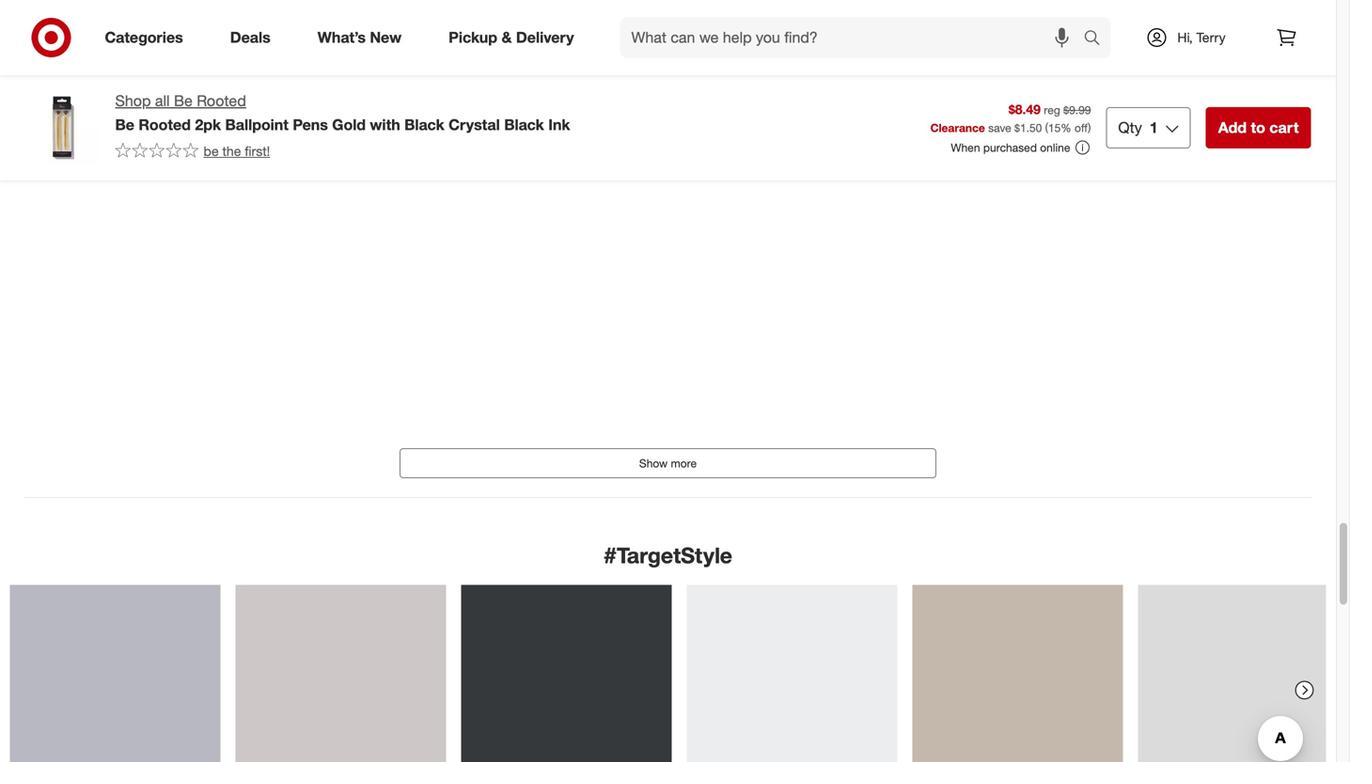 Task type: describe. For each thing, give the bounding box(es) containing it.
$8.49
[[1009, 101, 1041, 118]]

15
[[1049, 121, 1061, 135]]

$9.99
[[1064, 103, 1092, 117]]

#targetstyle
[[604, 543, 733, 569]]

new
[[370, 28, 402, 47]]

1 black from the left
[[405, 116, 445, 134]]

1 horizontal spatial be
[[174, 92, 193, 110]]

ballpoint
[[225, 116, 289, 134]]

off
[[1075, 121, 1089, 135]]

terry
[[1197, 29, 1226, 46]]

hi,
[[1178, 29, 1193, 46]]

pickup & delivery link
[[433, 17, 598, 58]]

(
[[1046, 121, 1049, 135]]

$
[[1015, 121, 1021, 135]]

save
[[989, 121, 1012, 135]]

categories link
[[89, 17, 207, 58]]

shop
[[115, 92, 151, 110]]

first!
[[245, 143, 270, 159]]

reg
[[1044, 103, 1061, 117]]

deals
[[230, 28, 271, 47]]

be
[[204, 143, 219, 159]]

show
[[640, 456, 668, 471]]

to
[[1252, 119, 1266, 137]]

online
[[1041, 141, 1071, 155]]

what's new link
[[302, 17, 425, 58]]

$8.49 reg $9.99 clearance save $ 1.50 ( 15 % off )
[[931, 101, 1092, 135]]

when purchased online
[[951, 141, 1071, 155]]

gold
[[332, 116, 366, 134]]

with
[[370, 116, 400, 134]]

what's new
[[318, 28, 402, 47]]

purchased
[[984, 141, 1038, 155]]

1 vertical spatial rooted
[[139, 116, 191, 134]]

crystal
[[449, 116, 500, 134]]

%
[[1061, 121, 1072, 135]]



Task type: vqa. For each thing, say whether or not it's contained in the screenshot.
Shop all Be Rooted Be Rooted 2pk Ballpoint Pens Gold with Black Crystal Black Ink
yes



Task type: locate. For each thing, give the bounding box(es) containing it.
image of be rooted 2pk ballpoint pens gold with black crystal black ink image
[[25, 90, 100, 166]]

1 horizontal spatial rooted
[[197, 92, 246, 110]]

0 horizontal spatial rooted
[[139, 116, 191, 134]]

ink
[[549, 116, 570, 134]]

black right with
[[405, 116, 445, 134]]

add to cart button
[[1207, 107, 1312, 149]]

add to cart
[[1219, 119, 1300, 137]]

be down shop
[[115, 116, 134, 134]]

add
[[1219, 119, 1247, 137]]

&
[[502, 28, 512, 47]]

1.50
[[1021, 121, 1043, 135]]

rooted
[[197, 92, 246, 110], [139, 116, 191, 134]]

1 horizontal spatial black
[[504, 116, 544, 134]]

1 vertical spatial be
[[115, 116, 134, 134]]

2pk
[[195, 116, 221, 134]]

0 horizontal spatial be
[[115, 116, 134, 134]]

)
[[1089, 121, 1092, 135]]

1
[[1150, 119, 1159, 137]]

search button
[[1076, 17, 1121, 62]]

What can we help you find? suggestions appear below search field
[[620, 17, 1089, 58]]

show more
[[640, 456, 697, 471]]

rooted up the 2pk
[[197, 92, 246, 110]]

qty 1
[[1119, 119, 1159, 137]]

be the first! link
[[115, 142, 270, 161]]

hi, terry
[[1178, 29, 1226, 46]]

clearance
[[931, 121, 986, 135]]

categories
[[105, 28, 183, 47]]

shop all be rooted be rooted 2pk ballpoint pens gold with black crystal black ink
[[115, 92, 570, 134]]

black left ink
[[504, 116, 544, 134]]

2 black from the left
[[504, 116, 544, 134]]

show more button
[[400, 448, 937, 479]]

0 vertical spatial be
[[174, 92, 193, 110]]

delivery
[[516, 28, 574, 47]]

what's
[[318, 28, 366, 47]]

search
[[1076, 30, 1121, 49]]

pickup
[[449, 28, 498, 47]]

the
[[222, 143, 241, 159]]

black
[[405, 116, 445, 134], [504, 116, 544, 134]]

0 horizontal spatial black
[[405, 116, 445, 134]]

rooted down all
[[139, 116, 191, 134]]

when
[[951, 141, 981, 155]]

qty
[[1119, 119, 1143, 137]]

more
[[671, 456, 697, 471]]

be the first!
[[204, 143, 270, 159]]

cart
[[1270, 119, 1300, 137]]

all
[[155, 92, 170, 110]]

be right all
[[174, 92, 193, 110]]

pickup & delivery
[[449, 28, 574, 47]]

pens
[[293, 116, 328, 134]]

be
[[174, 92, 193, 110], [115, 116, 134, 134]]

0 vertical spatial rooted
[[197, 92, 246, 110]]

deals link
[[214, 17, 294, 58]]



